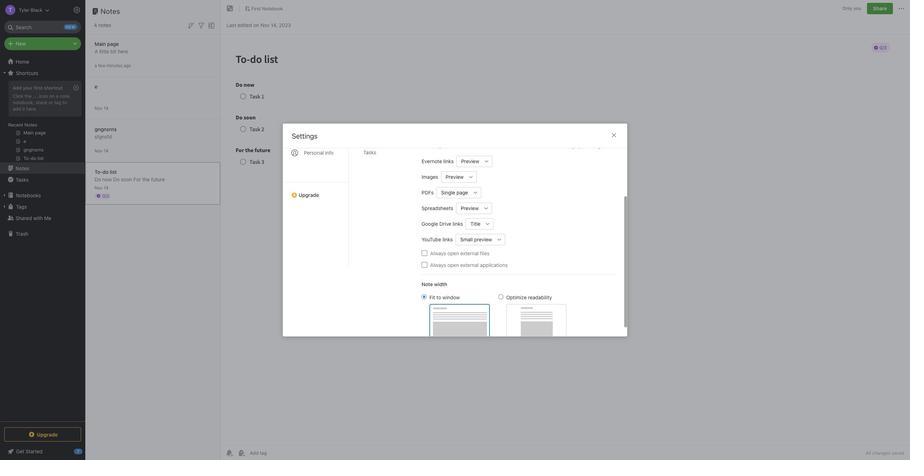 Task type: locate. For each thing, give the bounding box(es) containing it.
Choose default view option for Images field
[[441, 171, 477, 183]]

e
[[95, 83, 98, 89]]

1 horizontal spatial do
[[113, 176, 120, 182]]

0 horizontal spatial upgrade
[[37, 432, 58, 438]]

now
[[102, 176, 112, 182]]

tag
[[54, 100, 61, 105]]

0 vertical spatial nov 14
[[95, 106, 109, 111]]

preview inside field
[[462, 158, 480, 164]]

links right evernote
[[444, 158, 454, 164]]

notes right 'recent'
[[25, 122, 37, 128]]

tab list
[[283, 79, 349, 267]]

only you
[[843, 5, 862, 11]]

open up the always open external applications
[[448, 250, 459, 256]]

page for single
[[457, 190, 468, 196]]

always
[[431, 250, 447, 256], [431, 262, 447, 268]]

2 vertical spatial 14
[[104, 185, 109, 191]]

Fit to window radio
[[422, 294, 427, 299]]

are
[[560, 143, 568, 149]]

1 external from the top
[[461, 250, 479, 256]]

nov down e
[[95, 106, 103, 111]]

Always open external files checkbox
[[422, 251, 428, 256]]

external down always open external files
[[461, 262, 479, 268]]

1 horizontal spatial page
[[457, 190, 468, 196]]

option group
[[422, 294, 567, 339]]

1 vertical spatial preview
[[446, 174, 464, 180]]

on inside icon on a note, notebook, stack or tag to add it here.
[[49, 93, 55, 99]]

edited
[[238, 22, 252, 28]]

0 vertical spatial preview
[[462, 158, 480, 164]]

preview down views
[[462, 158, 480, 164]]

to inside option group
[[437, 294, 442, 301]]

links down drive
[[443, 237, 453, 243]]

0 vertical spatial the
[[25, 93, 32, 99]]

page inside main page a little bit here
[[107, 41, 119, 47]]

1 vertical spatial a
[[56, 93, 58, 99]]

2 vertical spatial preview
[[461, 205, 479, 211]]

shortcuts button
[[0, 67, 85, 79]]

shared
[[16, 215, 32, 221]]

single page button
[[437, 187, 470, 198]]

or
[[49, 100, 53, 105]]

1 vertical spatial to
[[437, 294, 442, 301]]

14 up gngnsrns
[[104, 106, 109, 111]]

a up tag
[[56, 93, 58, 99]]

1 vertical spatial the
[[142, 176, 150, 182]]

open for always open external applications
[[448, 262, 459, 268]]

all
[[866, 451, 872, 456]]

files
[[481, 250, 490, 256]]

for
[[480, 143, 486, 149]]

0 vertical spatial preview button
[[457, 156, 481, 167]]

1 vertical spatial nov 14
[[95, 148, 109, 154]]

note
[[422, 281, 433, 287]]

1 horizontal spatial the
[[142, 176, 150, 182]]

choose your default views for new links and attachments.
[[422, 143, 546, 149]]

1 vertical spatial external
[[461, 262, 479, 268]]

0 horizontal spatial a
[[56, 93, 58, 99]]

the left ...
[[25, 93, 32, 99]]

shortcuts
[[16, 70, 38, 76]]

1 14 from the top
[[104, 106, 109, 111]]

drive
[[440, 221, 452, 227]]

here
[[118, 48, 128, 54]]

tab list containing personal info
[[283, 79, 349, 267]]

preview inside choose default view option for spreadsheets field
[[461, 205, 479, 211]]

open
[[448, 250, 459, 256], [448, 262, 459, 268]]

first notebook
[[252, 6, 283, 11]]

1 vertical spatial your
[[440, 143, 449, 149]]

notes inside note list element
[[101, 7, 120, 15]]

nov 14 up 0/3
[[95, 185, 109, 191]]

nov 14
[[95, 106, 109, 111], [95, 148, 109, 154], [95, 185, 109, 191]]

0 horizontal spatial page
[[107, 41, 119, 47]]

to down note,
[[63, 100, 67, 105]]

0 horizontal spatial do
[[95, 176, 101, 182]]

1 vertical spatial preview button
[[441, 171, 466, 183]]

notes
[[98, 22, 111, 28]]

1 horizontal spatial upgrade button
[[283, 182, 349, 201]]

links left and
[[498, 143, 507, 149]]

settings image
[[73, 6, 81, 14]]

the
[[25, 93, 32, 99], [142, 176, 150, 182]]

page for main
[[107, 41, 119, 47]]

0 vertical spatial external
[[461, 250, 479, 256]]

share button
[[868, 3, 894, 14]]

preview button up title button
[[457, 203, 481, 214]]

notes up tasks 'button'
[[16, 165, 29, 171]]

0 horizontal spatial upgrade button
[[4, 428, 81, 442]]

nov left 14,
[[261, 22, 270, 28]]

0 horizontal spatial on
[[49, 93, 55, 99]]

preview button up single page button
[[441, 171, 466, 183]]

1 nov 14 from the top
[[95, 106, 109, 111]]

always for always open external applications
[[431, 262, 447, 268]]

0 horizontal spatial your
[[23, 85, 33, 91]]

do
[[103, 169, 109, 175]]

0 horizontal spatial tasks
[[16, 177, 29, 183]]

0 vertical spatial always
[[431, 250, 447, 256]]

to
[[63, 100, 67, 105], [437, 294, 442, 301]]

tags button
[[0, 201, 85, 212]]

single page
[[442, 190, 468, 196]]

your left default
[[440, 143, 449, 149]]

you
[[854, 5, 862, 11]]

trash link
[[0, 228, 85, 239]]

single
[[442, 190, 456, 196]]

1 horizontal spatial on
[[254, 22, 259, 28]]

preview inside "field"
[[446, 174, 464, 180]]

2 vertical spatial notes
[[16, 165, 29, 171]]

google drive links
[[422, 221, 463, 227]]

14 up 0/3
[[104, 185, 109, 191]]

nov down sfgnsfd
[[95, 148, 103, 154]]

expand tags image
[[2, 204, 7, 210]]

a left few
[[95, 63, 97, 68]]

14 for e
[[104, 106, 109, 111]]

personal info
[[304, 150, 334, 156]]

1 always from the top
[[431, 250, 447, 256]]

0 vertical spatial a
[[95, 63, 97, 68]]

preview up title button
[[461, 205, 479, 211]]

little
[[99, 48, 109, 54]]

preview
[[475, 237, 493, 243]]

the inside to-do list do now do soon for the future
[[142, 176, 150, 182]]

1 vertical spatial 14
[[104, 148, 109, 154]]

notes
[[101, 7, 120, 15], [25, 122, 37, 128], [16, 165, 29, 171]]

14 down sfgnsfd
[[104, 148, 109, 154]]

note,
[[60, 93, 71, 99]]

page
[[107, 41, 119, 47], [457, 190, 468, 196]]

1 horizontal spatial a
[[95, 63, 97, 68]]

0 vertical spatial your
[[23, 85, 33, 91]]

evernote
[[422, 158, 442, 164]]

on inside 'note window' "element"
[[254, 22, 259, 28]]

tasks tab
[[358, 147, 411, 158]]

a inside note list element
[[95, 63, 97, 68]]

1 vertical spatial page
[[457, 190, 468, 196]]

do down 'list'
[[113, 176, 120, 182]]

add
[[13, 85, 22, 91]]

1 horizontal spatial to
[[437, 294, 442, 301]]

1 horizontal spatial your
[[440, 143, 449, 149]]

14,
[[271, 22, 278, 28]]

1 horizontal spatial tasks
[[364, 149, 377, 156]]

for
[[134, 176, 141, 182]]

youtube links
[[422, 237, 453, 243]]

your
[[23, 85, 33, 91], [440, 143, 449, 149]]

open down always open external files
[[448, 262, 459, 268]]

a inside icon on a note, notebook, stack or tag to add it here.
[[56, 93, 58, 99]]

None search field
[[9, 21, 76, 33]]

external
[[461, 250, 479, 256], [461, 262, 479, 268]]

what are my options?
[[547, 143, 596, 149]]

0 horizontal spatial to
[[63, 100, 67, 105]]

nov 14 for gngnsrns
[[95, 148, 109, 154]]

and
[[509, 143, 517, 149]]

1 horizontal spatial upgrade
[[299, 192, 319, 198]]

0 vertical spatial to
[[63, 100, 67, 105]]

page up bit
[[107, 41, 119, 47]]

2023
[[279, 22, 291, 28]]

2 external from the top
[[461, 262, 479, 268]]

1 vertical spatial open
[[448, 262, 459, 268]]

3 14 from the top
[[104, 185, 109, 191]]

1 open from the top
[[448, 250, 459, 256]]

Always open external applications checkbox
[[422, 262, 428, 268]]

2 nov 14 from the top
[[95, 148, 109, 154]]

tree
[[0, 56, 85, 421]]

2 14 from the top
[[104, 148, 109, 154]]

on up or
[[49, 93, 55, 99]]

always open external files
[[431, 250, 490, 256]]

group containing add your first shortcut
[[0, 79, 85, 165]]

0 vertical spatial notes
[[101, 7, 120, 15]]

a few minutes ago
[[95, 63, 131, 68]]

list
[[110, 169, 117, 175]]

group
[[0, 79, 85, 165]]

always right always open external files checkbox
[[431, 250, 447, 256]]

all changes saved
[[866, 451, 905, 456]]

nov up 0/3
[[95, 185, 103, 191]]

the right for
[[142, 176, 150, 182]]

a
[[95, 63, 97, 68], [56, 93, 58, 99]]

tasks button
[[0, 174, 85, 185]]

0 vertical spatial tasks
[[364, 149, 377, 156]]

0 vertical spatial 14
[[104, 106, 109, 111]]

to right fit on the bottom left
[[437, 294, 442, 301]]

minutes
[[107, 63, 123, 68]]

2 vertical spatial preview button
[[457, 203, 481, 214]]

preview button for spreadsheets
[[457, 203, 481, 214]]

Choose default view option for Spreadsheets field
[[457, 203, 492, 214]]

small preview button
[[456, 234, 494, 245]]

page right 'single'
[[457, 190, 468, 196]]

note list element
[[85, 0, 221, 460]]

1 vertical spatial upgrade
[[37, 432, 58, 438]]

tasks
[[364, 149, 377, 156], [16, 177, 29, 183]]

last
[[227, 22, 236, 28]]

external up the always open external applications
[[461, 250, 479, 256]]

2 vertical spatial nov 14
[[95, 185, 109, 191]]

0 vertical spatial page
[[107, 41, 119, 47]]

gngnsrns
[[95, 126, 117, 132]]

1 vertical spatial tasks
[[16, 177, 29, 183]]

upgrade for bottom upgrade popup button
[[37, 432, 58, 438]]

to-do list do now do soon for the future
[[95, 169, 165, 182]]

shared with me link
[[0, 212, 85, 224]]

nov 14 up gngnsrns
[[95, 106, 109, 111]]

close image
[[610, 131, 619, 139]]

nov 14 down sfgnsfd
[[95, 148, 109, 154]]

do down to-
[[95, 176, 101, 182]]

2 do from the left
[[113, 176, 120, 182]]

0 vertical spatial open
[[448, 250, 459, 256]]

0 vertical spatial on
[[254, 22, 259, 28]]

0 vertical spatial upgrade
[[299, 192, 319, 198]]

Choose default view option for YouTube links field
[[456, 234, 506, 245]]

Choose default view option for Evernote links field
[[457, 156, 493, 167]]

1 vertical spatial notes
[[25, 122, 37, 128]]

settings
[[292, 132, 318, 140]]

on right edited
[[254, 22, 259, 28]]

on
[[254, 22, 259, 28], [49, 93, 55, 99]]

2 open from the top
[[448, 262, 459, 268]]

notes up notes
[[101, 7, 120, 15]]

title button
[[466, 218, 483, 230]]

last edited on nov 14, 2023
[[227, 22, 291, 28]]

1 vertical spatial on
[[49, 93, 55, 99]]

page inside button
[[457, 190, 468, 196]]

3 nov 14 from the top
[[95, 185, 109, 191]]

2 always from the top
[[431, 262, 447, 268]]

your inside group
[[23, 85, 33, 91]]

your up click the ...
[[23, 85, 33, 91]]

preview up single page
[[446, 174, 464, 180]]

preview for evernote links
[[462, 158, 480, 164]]

preview button
[[457, 156, 481, 167], [441, 171, 466, 183], [457, 203, 481, 214]]

preview button down views
[[457, 156, 481, 167]]

to-
[[95, 169, 103, 175]]

always right always open external applications checkbox
[[431, 262, 447, 268]]

1 vertical spatial always
[[431, 262, 447, 268]]



Task type: describe. For each thing, give the bounding box(es) containing it.
open for always open external files
[[448, 250, 459, 256]]

info
[[325, 150, 334, 156]]

tree containing home
[[0, 56, 85, 421]]

notes inside group
[[25, 122, 37, 128]]

nov inside 'note window' "element"
[[261, 22, 270, 28]]

0/3
[[102, 193, 109, 199]]

stack
[[36, 100, 47, 105]]

add tag image
[[237, 449, 246, 458]]

default
[[450, 143, 466, 149]]

0 horizontal spatial the
[[25, 93, 32, 99]]

1 do from the left
[[95, 176, 101, 182]]

fit to window
[[430, 294, 460, 301]]

new button
[[4, 37, 81, 50]]

applications
[[481, 262, 508, 268]]

tasks inside 'button'
[[16, 177, 29, 183]]

attachments.
[[518, 143, 546, 149]]

first
[[34, 85, 43, 91]]

recent
[[8, 122, 23, 128]]

to inside icon on a note, notebook, stack or tag to add it here.
[[63, 100, 67, 105]]

personal
[[304, 150, 324, 156]]

notebooks
[[16, 192, 41, 198]]

expand note image
[[226, 4, 235, 13]]

new
[[487, 143, 496, 149]]

here.
[[26, 106, 37, 112]]

notebook,
[[13, 100, 34, 105]]

window
[[443, 294, 460, 301]]

your for first
[[23, 85, 33, 91]]

images
[[422, 174, 439, 180]]

choose
[[422, 143, 438, 149]]

note width
[[422, 281, 448, 287]]

recent notes
[[8, 122, 37, 128]]

click the ...
[[13, 93, 38, 99]]

preview for images
[[446, 174, 464, 180]]

home
[[16, 59, 29, 65]]

nov 14 for e
[[95, 106, 109, 111]]

add your first shortcut
[[13, 85, 63, 91]]

shared with me
[[16, 215, 51, 221]]

shortcut
[[44, 85, 63, 91]]

4 notes
[[94, 22, 111, 28]]

option group containing fit to window
[[422, 294, 567, 339]]

Note Editor text field
[[221, 34, 911, 446]]

first
[[252, 6, 261, 11]]

evernote links
[[422, 158, 454, 164]]

add a reminder image
[[225, 449, 234, 458]]

home link
[[0, 56, 85, 67]]

preview button for evernote links
[[457, 156, 481, 167]]

few
[[98, 63, 105, 68]]

fit
[[430, 294, 436, 301]]

views
[[467, 143, 479, 149]]

readability
[[529, 294, 553, 301]]

notes link
[[0, 163, 85, 174]]

with
[[33, 215, 43, 221]]

always open external applications
[[431, 262, 508, 268]]

tags
[[16, 204, 27, 210]]

google
[[422, 221, 438, 227]]

14 for gngnsrns
[[104, 148, 109, 154]]

click
[[13, 93, 23, 99]]

width
[[435, 281, 448, 287]]

Choose default view option for Google Drive links field
[[466, 218, 494, 230]]

saved
[[893, 451, 905, 456]]

0 vertical spatial upgrade button
[[283, 182, 349, 201]]

share
[[874, 5, 888, 11]]

upgrade for the topmost upgrade popup button
[[299, 192, 319, 198]]

main page a little bit here
[[95, 41, 128, 54]]

a
[[95, 48, 98, 54]]

spreadsheets
[[422, 205, 454, 211]]

expand notebooks image
[[2, 193, 7, 198]]

1 vertical spatial upgrade button
[[4, 428, 81, 442]]

bit
[[111, 48, 116, 54]]

main
[[95, 41, 106, 47]]

sfgnsfd
[[95, 134, 112, 140]]

...
[[33, 93, 38, 99]]

only
[[843, 5, 853, 11]]

it
[[22, 106, 25, 112]]

your for default
[[440, 143, 449, 149]]

optimize
[[507, 294, 527, 301]]

my
[[569, 143, 575, 149]]

title
[[471, 221, 481, 227]]

Choose default view option for PDFs field
[[437, 187, 482, 198]]

icon on a note, notebook, stack or tag to add it here.
[[13, 93, 71, 112]]

icon
[[39, 93, 48, 99]]

Optimize readability radio
[[499, 294, 504, 299]]

soon
[[121, 176, 132, 182]]

preview for spreadsheets
[[461, 205, 479, 211]]

trash
[[16, 231, 28, 237]]

external for applications
[[461, 262, 479, 268]]

me
[[44, 215, 51, 221]]

preview button for images
[[441, 171, 466, 183]]

tasks inside tab
[[364, 149, 377, 156]]

changes
[[873, 451, 891, 456]]

always for always open external files
[[431, 250, 447, 256]]

external for files
[[461, 250, 479, 256]]

note window element
[[221, 0, 911, 460]]

4
[[94, 22, 97, 28]]

links right drive
[[453, 221, 463, 227]]

notebooks link
[[0, 190, 85, 201]]

small
[[461, 237, 473, 243]]

ago
[[124, 63, 131, 68]]

pdfs
[[422, 190, 434, 196]]

notebook
[[262, 6, 283, 11]]

options?
[[577, 143, 596, 149]]

Search text field
[[9, 21, 76, 33]]

gngnsrns sfgnsfd
[[95, 126, 117, 140]]



Task type: vqa. For each thing, say whether or not it's contained in the screenshot.


